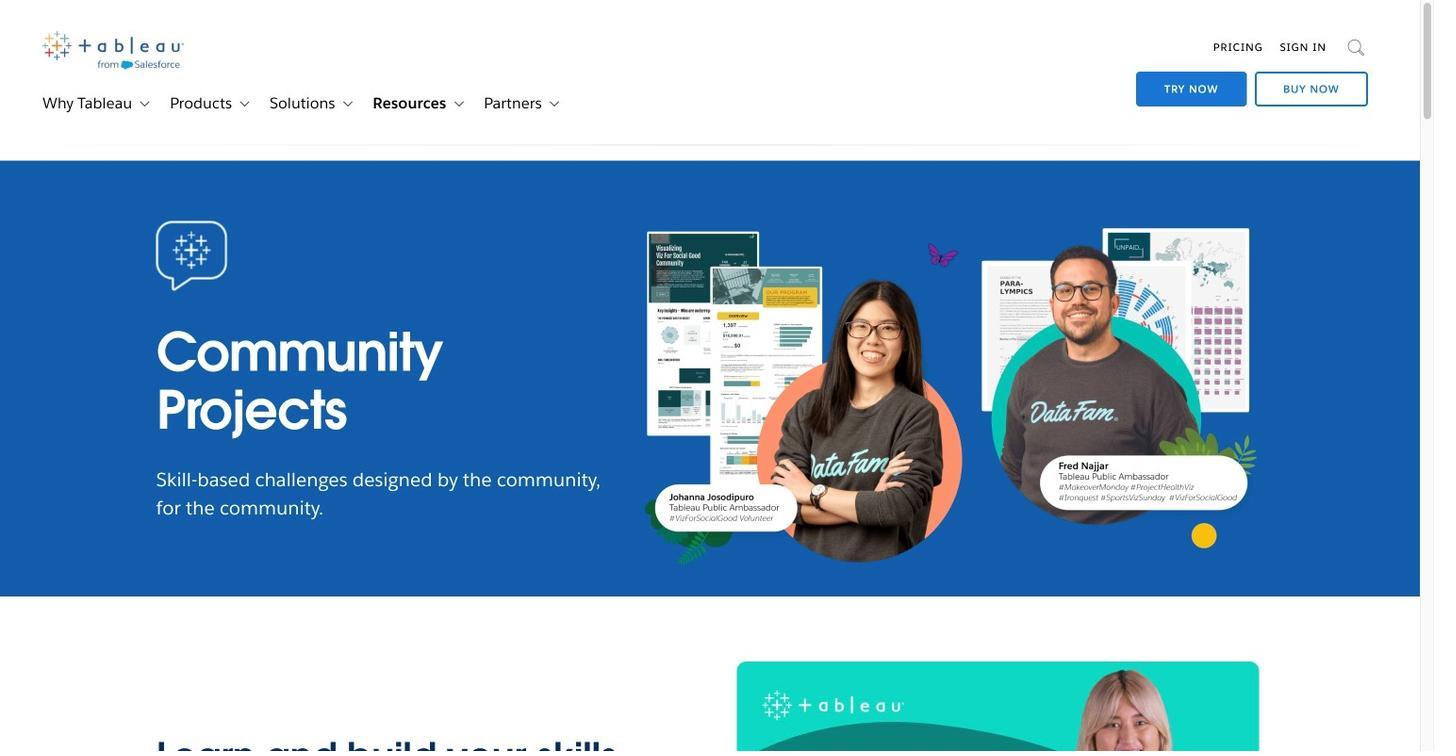 Task type: vqa. For each thing, say whether or not it's contained in the screenshot.
second menu toggle icon
yes



Task type: locate. For each thing, give the bounding box(es) containing it.
navigation inside 'main' element
[[1099, 26, 1368, 110]]

0 horizontal spatial menu toggle image
[[135, 95, 152, 112]]

1 horizontal spatial menu toggle image
[[449, 95, 466, 112]]

1 horizontal spatial menu toggle image
[[338, 95, 355, 112]]

navigation
[[1099, 26, 1368, 110]]

0 horizontal spatial menu toggle image
[[235, 95, 252, 112]]

menu toggle image
[[235, 95, 252, 112], [338, 95, 355, 112], [545, 95, 562, 112]]

2 horizontal spatial menu toggle image
[[545, 95, 562, 112]]

main element
[[0, 0, 1420, 145]]

menu toggle image
[[135, 95, 152, 112], [449, 95, 466, 112]]

2 menu toggle image from the left
[[449, 95, 466, 112]]



Task type: describe. For each thing, give the bounding box(es) containing it.
1 menu toggle image from the left
[[235, 95, 252, 112]]

2 menu toggle image from the left
[[338, 95, 355, 112]]

3 menu toggle image from the left
[[545, 95, 562, 112]]

1 menu toggle image from the left
[[135, 95, 152, 112]]

tableau public ambassadors image
[[628, 221, 1264, 575]]

tableau community icon image
[[156, 221, 228, 291]]

tableau, from salesforce image
[[43, 31, 184, 69]]



